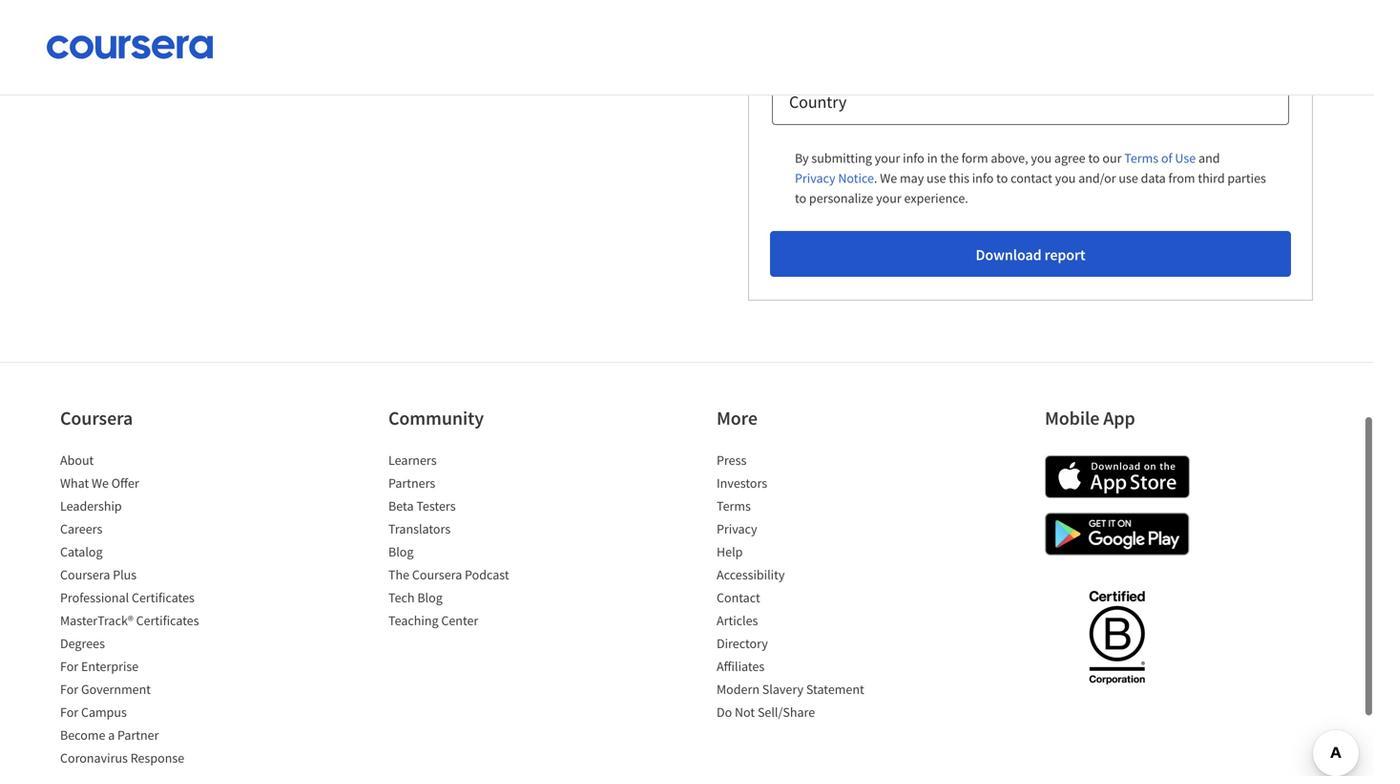 Task type: locate. For each thing, give the bounding box(es) containing it.
careers
[[60, 520, 102, 537]]

testers
[[417, 497, 456, 515]]

tech
[[389, 589, 415, 606]]

0 vertical spatial to
[[997, 169, 1008, 187]]

offer
[[111, 474, 139, 492]]

form
[[962, 149, 989, 167]]

2 horizontal spatial list
[[717, 451, 879, 726]]

terms of
[[1125, 149, 1173, 167]]

for
[[60, 658, 78, 675], [60, 681, 78, 698], [60, 704, 78, 721]]

for up become
[[60, 704, 78, 721]]

leadership link
[[60, 497, 122, 515]]

directory
[[717, 635, 768, 652]]

coursera inside learners partners beta testers translators blog the coursera podcast tech blog teaching center
[[412, 566, 462, 583]]

info left in
[[903, 149, 925, 167]]

you down the agree to
[[1056, 169, 1076, 187]]

. we
[[874, 169, 898, 187]]

0 vertical spatial you
[[1031, 149, 1052, 167]]

use
[[927, 169, 947, 187], [1119, 169, 1139, 187]]

country
[[789, 91, 847, 113]]

0 horizontal spatial to
[[795, 189, 807, 207]]

1 list from the left
[[60, 451, 222, 776]]

you up contact
[[1031, 149, 1052, 167]]

0 vertical spatial blog
[[389, 543, 414, 560]]

degrees link
[[60, 635, 105, 652]]

your up . we
[[875, 149, 901, 167]]

partners
[[389, 474, 436, 492]]

1 vertical spatial for
[[60, 681, 78, 698]]

your down . we
[[877, 189, 902, 207]]

become a partner link
[[60, 726, 159, 744]]

to
[[997, 169, 1008, 187], [795, 189, 807, 207]]

help link
[[717, 543, 743, 560]]

to down the privacy notice link at the right of page
[[795, 189, 807, 207]]

coursera logo image
[[46, 35, 214, 59]]

use left data
[[1119, 169, 1139, 187]]

this
[[949, 169, 970, 187]]

catalog link
[[60, 543, 103, 560]]

partner
[[117, 726, 159, 744]]

plus
[[113, 566, 137, 583]]

0 vertical spatial for
[[60, 658, 78, 675]]

coursera down catalog
[[60, 566, 110, 583]]

blog up the
[[389, 543, 414, 560]]

0 horizontal spatial list
[[60, 451, 222, 776]]

list
[[60, 451, 222, 776], [389, 451, 551, 634], [717, 451, 879, 726]]

list for more
[[717, 451, 879, 726]]

articles link
[[717, 612, 758, 629]]

1 horizontal spatial list
[[389, 451, 551, 634]]

you inside by submitting your info in the form above, you agree to our terms of use and privacy notice
[[1031, 149, 1052, 167]]

2 list from the left
[[389, 451, 551, 634]]

use up experience.
[[927, 169, 947, 187]]

coursera up tech blog link
[[412, 566, 462, 583]]

1 horizontal spatial you
[[1056, 169, 1076, 187]]

government
[[81, 681, 151, 698]]

list containing learners
[[389, 451, 551, 634]]

may
[[900, 169, 924, 187]]

info inside by submitting your info in the form above, you agree to our terms of use and privacy notice
[[903, 149, 925, 167]]

press investors terms privacy help accessibility contact articles directory affiliates modern slavery statement do not sell/share
[[717, 452, 865, 721]]

response
[[131, 749, 184, 767]]

and
[[1199, 149, 1221, 167]]

above,
[[991, 149, 1029, 167]]

1 vertical spatial certificates
[[136, 612, 199, 629]]

beta testers link
[[389, 497, 456, 515]]

coursera inside "about what we offer leadership careers catalog coursera plus professional certificates mastertrack® certificates degrees for enterprise for government for campus become a partner coronavirus response"
[[60, 566, 110, 583]]

info down form
[[973, 169, 994, 187]]

download report
[[976, 245, 1086, 264]]

translators
[[389, 520, 451, 537]]

the
[[941, 149, 959, 167]]

center
[[441, 612, 479, 629]]

modern
[[717, 681, 760, 698]]

for enterprise link
[[60, 658, 139, 675]]

1 vertical spatial your
[[877, 189, 902, 207]]

certificates down professional certificates link
[[136, 612, 199, 629]]

blog up teaching center link
[[417, 589, 443, 606]]

statement
[[807, 681, 865, 698]]

1 horizontal spatial to
[[997, 169, 1008, 187]]

contact link
[[717, 589, 761, 606]]

1 for from the top
[[60, 658, 78, 675]]

community
[[389, 406, 484, 430]]

professional certificates link
[[60, 589, 195, 606]]

your inside . we may use this info to contact you and/or use data from third parties to personalize your experience.
[[877, 189, 902, 207]]

1 horizontal spatial blog
[[417, 589, 443, 606]]

2 vertical spatial for
[[60, 704, 78, 721]]

blog
[[389, 543, 414, 560], [417, 589, 443, 606]]

0 vertical spatial your
[[875, 149, 901, 167]]

1 vertical spatial info
[[973, 169, 994, 187]]

mastertrack®
[[60, 612, 133, 629]]

coronavirus response link
[[60, 749, 184, 767]]

0 vertical spatial info
[[903, 149, 925, 167]]

blog link
[[389, 543, 414, 560]]

certificates up mastertrack® certificates link
[[132, 589, 195, 606]]

0 horizontal spatial info
[[903, 149, 925, 167]]

logo of certified b corporation image
[[1078, 579, 1157, 694]]

3 list from the left
[[717, 451, 879, 726]]

privacy link
[[717, 520, 758, 537]]

1 vertical spatial you
[[1056, 169, 1076, 187]]

terms link
[[717, 497, 751, 515]]

for up for campus link
[[60, 681, 78, 698]]

from
[[1169, 169, 1196, 187]]

learners link
[[389, 452, 437, 469]]

2 for from the top
[[60, 681, 78, 698]]

agree to
[[1055, 149, 1100, 167]]

list containing about
[[60, 451, 222, 776]]

certificates
[[132, 589, 195, 606], [136, 612, 199, 629]]

1 horizontal spatial info
[[973, 169, 994, 187]]

list containing press
[[717, 451, 879, 726]]

sell/share
[[758, 704, 815, 721]]

your inside by submitting your info in the form above, you agree to our terms of use and privacy notice
[[875, 149, 901, 167]]

privacy notice
[[795, 169, 874, 187]]

0 vertical spatial certificates
[[132, 589, 195, 606]]

1 horizontal spatial use
[[1119, 169, 1139, 187]]

download on the app store image
[[1045, 455, 1190, 498]]

0 horizontal spatial you
[[1031, 149, 1052, 167]]

for campus link
[[60, 704, 127, 721]]

for down "degrees" link
[[60, 658, 78, 675]]

coursera
[[60, 406, 133, 430], [60, 566, 110, 583], [412, 566, 462, 583]]

translators link
[[389, 520, 451, 537]]

0 horizontal spatial use
[[927, 169, 947, 187]]

download report button
[[770, 231, 1292, 277]]

to down above,
[[997, 169, 1008, 187]]

list for community
[[389, 451, 551, 634]]

2 use from the left
[[1119, 169, 1139, 187]]

you
[[1031, 149, 1052, 167], [1056, 169, 1076, 187]]

1 vertical spatial to
[[795, 189, 807, 207]]

slavery
[[763, 681, 804, 698]]

info
[[903, 149, 925, 167], [973, 169, 994, 187]]

coursera up about
[[60, 406, 133, 430]]

3 for from the top
[[60, 704, 78, 721]]



Task type: vqa. For each thing, say whether or not it's contained in the screenshot.
OF inside the Watch the recording of Q&A webinar with PGDM Online Chairperson, Dr. Debmallya Chatterjee
no



Task type: describe. For each thing, give the bounding box(es) containing it.
do
[[717, 704, 732, 721]]

personalize
[[809, 189, 874, 207]]

teaching center link
[[389, 612, 479, 629]]

about link
[[60, 452, 94, 469]]

do not sell/share link
[[717, 704, 815, 721]]

coursera for learners partners beta testers translators blog the coursera podcast tech blog teaching center
[[412, 566, 462, 583]]

the coursera podcast link
[[389, 566, 509, 583]]

accessibility link
[[717, 566, 785, 583]]

you inside . we may use this info to contact you and/or use data from third parties to personalize your experience.
[[1056, 169, 1076, 187]]

learners
[[389, 452, 437, 469]]

for government link
[[60, 681, 151, 698]]

experience.
[[905, 189, 969, 207]]

enterprise
[[81, 658, 139, 675]]

by submitting your info in the form above, you agree to our terms of use and privacy notice
[[795, 149, 1223, 187]]

parties
[[1228, 169, 1267, 187]]

investors
[[717, 474, 768, 492]]

a
[[108, 726, 115, 744]]

not
[[735, 704, 755, 721]]

privacy
[[717, 520, 758, 537]]

careers link
[[60, 520, 102, 537]]

teaching
[[389, 612, 439, 629]]

third
[[1198, 169, 1225, 187]]

press link
[[717, 452, 747, 469]]

tech blog link
[[389, 589, 443, 606]]

professional
[[60, 589, 129, 606]]

help
[[717, 543, 743, 560]]

podcast
[[465, 566, 509, 583]]

campus
[[81, 704, 127, 721]]

. we may use this info to contact you and/or use data from third parties to personalize your experience.
[[795, 169, 1267, 207]]

beta
[[389, 497, 414, 515]]

in
[[927, 149, 938, 167]]

degrees
[[60, 635, 105, 652]]

terms
[[717, 497, 751, 515]]

coursera plus link
[[60, 566, 137, 583]]

submitting
[[812, 149, 873, 167]]

1 vertical spatial blog
[[417, 589, 443, 606]]

modern slavery statement link
[[717, 681, 865, 698]]

catalog
[[60, 543, 103, 560]]

become
[[60, 726, 105, 744]]

contact
[[717, 589, 761, 606]]

coursera for about what we offer leadership careers catalog coursera plus professional certificates mastertrack® certificates degrees for enterprise for government for campus become a partner coronavirus response
[[60, 566, 110, 583]]

get it on google play image
[[1045, 513, 1190, 556]]

coronavirus
[[60, 749, 128, 767]]

accessibility
[[717, 566, 785, 583]]

by
[[795, 149, 809, 167]]

privacy notice link
[[795, 168, 874, 188]]

1 use from the left
[[927, 169, 947, 187]]

data
[[1141, 169, 1166, 187]]

list for coursera
[[60, 451, 222, 776]]

investors link
[[717, 474, 768, 492]]

use
[[1176, 149, 1196, 167]]

download
[[976, 245, 1042, 264]]

report
[[1045, 245, 1086, 264]]

what
[[60, 474, 89, 492]]

press
[[717, 452, 747, 469]]

mastertrack® certificates link
[[60, 612, 199, 629]]

contact
[[1011, 169, 1053, 187]]

about
[[60, 452, 94, 469]]

directory link
[[717, 635, 768, 652]]

mobile app
[[1045, 406, 1136, 430]]

we
[[92, 474, 109, 492]]

and/or
[[1079, 169, 1117, 187]]

our
[[1103, 149, 1122, 167]]

app
[[1104, 406, 1136, 430]]

mobile
[[1045, 406, 1100, 430]]

affiliates link
[[717, 658, 765, 675]]

info inside . we may use this info to contact you and/or use data from third parties to personalize your experience.
[[973, 169, 994, 187]]

learners partners beta testers translators blog the coursera podcast tech blog teaching center
[[389, 452, 509, 629]]

0 horizontal spatial blog
[[389, 543, 414, 560]]

terms of use link
[[1125, 148, 1196, 168]]

more
[[717, 406, 758, 430]]

what we offer link
[[60, 474, 139, 492]]

leadership
[[60, 497, 122, 515]]



